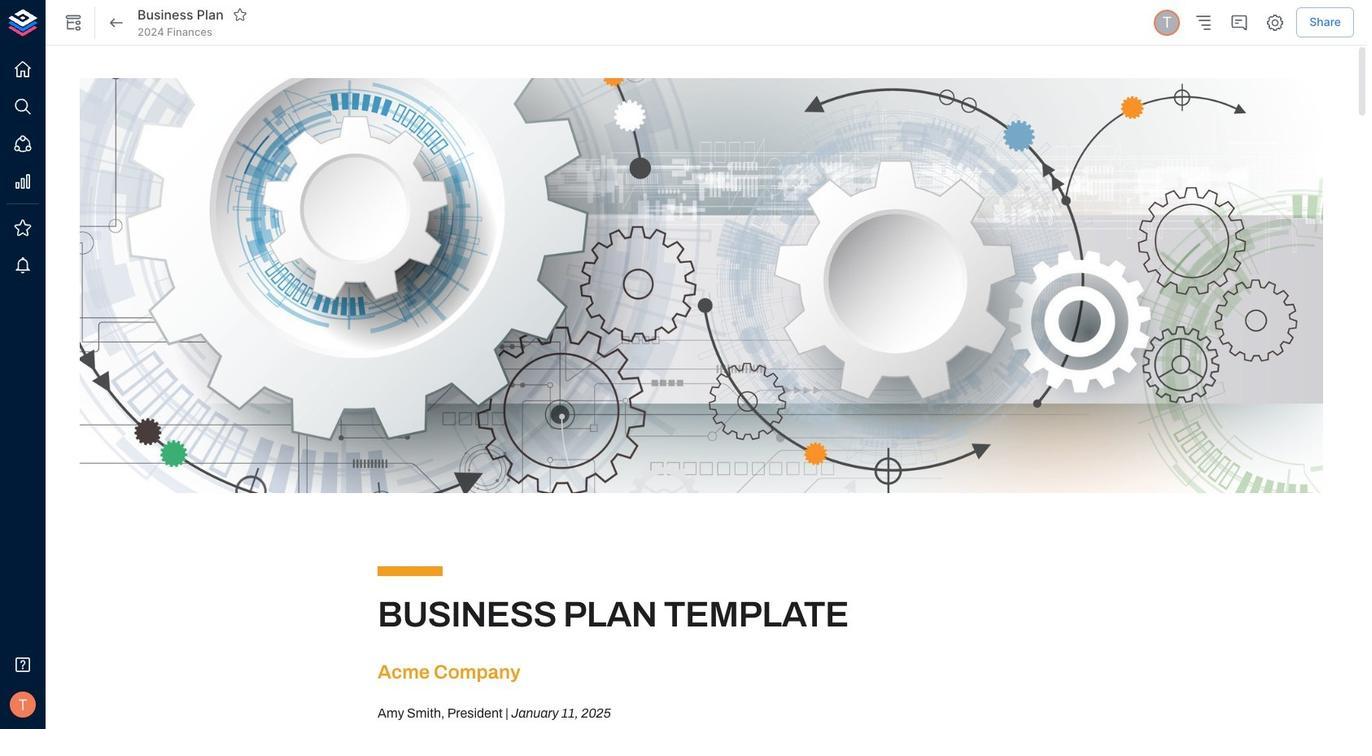 Task type: vqa. For each thing, say whether or not it's contained in the screenshot.
fourth HELP "image" from the bottom of the page
no



Task type: locate. For each thing, give the bounding box(es) containing it.
settings image
[[1266, 13, 1285, 32]]

comments image
[[1230, 13, 1249, 32]]

go back image
[[107, 13, 126, 32]]



Task type: describe. For each thing, give the bounding box(es) containing it.
favorite image
[[233, 8, 247, 22]]

show wiki image
[[63, 13, 83, 32]]

table of contents image
[[1194, 13, 1213, 32]]



